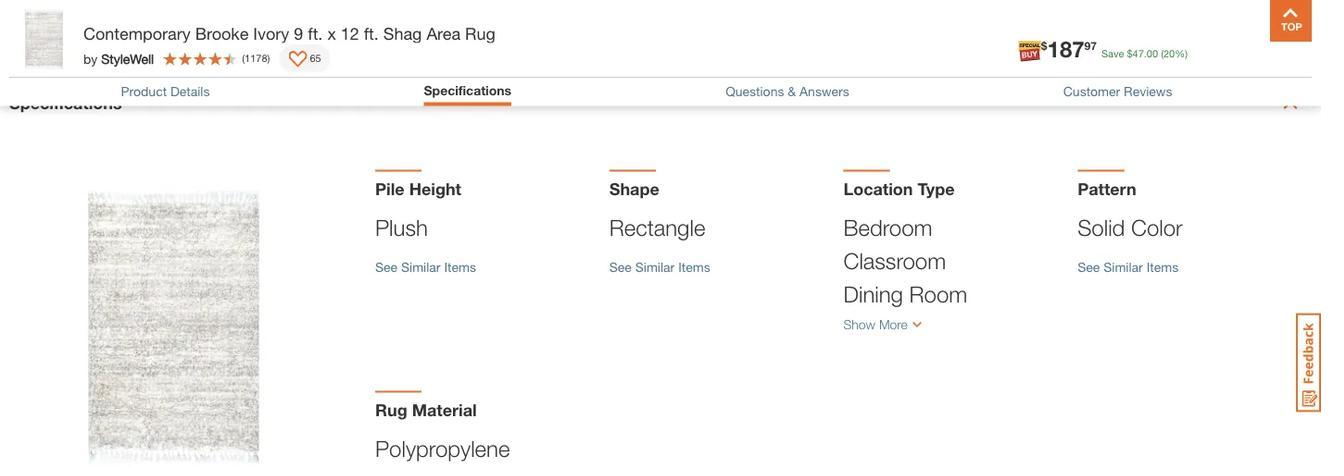 Task type: vqa. For each thing, say whether or not it's contained in the screenshot.
right the
no



Task type: locate. For each thing, give the bounding box(es) containing it.
items for plush
[[444, 260, 476, 275]]

specifications
[[424, 82, 512, 98], [9, 92, 122, 112]]

ivory
[[253, 23, 289, 43]]

x
[[328, 23, 336, 43]]

rug right area
[[465, 23, 496, 43]]

reviews
[[1124, 84, 1173, 99]]

height
[[409, 179, 461, 199]]

questions & answers
[[726, 84, 850, 99]]

2 horizontal spatial see
[[1078, 260, 1100, 275]]

see down rectangle
[[610, 260, 632, 275]]

rectangle
[[610, 214, 706, 240]]

items down color
[[1147, 260, 1179, 275]]

187
[[1048, 35, 1085, 62]]

( left ")"
[[242, 52, 245, 64]]

0 horizontal spatial rug
[[375, 400, 407, 420]]

top button
[[1271, 0, 1312, 42]]

00
[[1147, 47, 1159, 59]]

ft. right 12
[[364, 23, 379, 43]]

save $ 47 . 00 ( 20 %)
[[1102, 47, 1188, 59]]

$ left .
[[1127, 47, 1133, 59]]

1 ft. from the left
[[308, 23, 323, 43]]

polypropylene
[[375, 436, 510, 462]]

0 horizontal spatial ft.
[[308, 23, 323, 43]]

similar
[[401, 260, 441, 275], [636, 260, 675, 275], [1104, 260, 1143, 275]]

)
[[267, 52, 270, 64]]

1 horizontal spatial $
[[1127, 47, 1133, 59]]

65 button
[[279, 44, 331, 72]]

shape
[[610, 179, 660, 199]]

bedroom classroom dining room
[[844, 214, 968, 307]]

see
[[375, 260, 398, 275], [610, 260, 632, 275], [1078, 260, 1100, 275]]

(
[[1161, 47, 1164, 59], [242, 52, 245, 64]]

similar down solid color
[[1104, 260, 1143, 275]]

see similar items for rectangle
[[610, 260, 711, 275]]

2 horizontal spatial see similar items
[[1078, 260, 1179, 275]]

1 see similar items from the left
[[375, 260, 476, 275]]

2 see from the left
[[610, 260, 632, 275]]

brooke
[[195, 23, 249, 43]]

2 see similar items from the left
[[610, 260, 711, 275]]

product details
[[121, 84, 210, 99]]

see for rectangle
[[610, 260, 632, 275]]

similar down plush
[[401, 260, 441, 275]]

items down rectangle
[[679, 260, 711, 275]]

1 horizontal spatial ft.
[[364, 23, 379, 43]]

$
[[1042, 39, 1048, 52], [1127, 47, 1133, 59]]

dining
[[844, 281, 904, 307]]

plush
[[375, 214, 428, 240]]

customer
[[1064, 84, 1121, 99]]

similar down rectangle
[[636, 260, 675, 275]]

3 see similar items from the left
[[1078, 260, 1179, 275]]

pattern
[[1078, 179, 1137, 199]]

specifications down by
[[9, 92, 122, 112]]

( right 00
[[1161, 47, 1164, 59]]

see similar items down rectangle
[[610, 260, 711, 275]]

2 items from the left
[[679, 260, 711, 275]]

1 horizontal spatial (
[[1161, 47, 1164, 59]]

3 items from the left
[[1147, 260, 1179, 275]]

.
[[1144, 47, 1147, 59]]

similar for rectangle
[[636, 260, 675, 275]]

2 horizontal spatial items
[[1147, 260, 1179, 275]]

0 horizontal spatial (
[[242, 52, 245, 64]]

customer reviews
[[1064, 84, 1173, 99]]

1 horizontal spatial similar
[[636, 260, 675, 275]]

( 1178 )
[[242, 52, 270, 64]]

0 horizontal spatial $
[[1042, 39, 1048, 52]]

items for rectangle
[[679, 260, 711, 275]]

2 similar from the left
[[636, 260, 675, 275]]

3 see from the left
[[1078, 260, 1100, 275]]

2 ft. from the left
[[364, 23, 379, 43]]

more
[[879, 317, 908, 332]]

&
[[788, 84, 796, 99]]

see down plush
[[375, 260, 398, 275]]

20
[[1164, 47, 1175, 59]]

see similar items for plush
[[375, 260, 476, 275]]

specifications button
[[0, 68, 1322, 142], [424, 82, 512, 101], [424, 82, 512, 98]]

1 horizontal spatial see similar items
[[610, 260, 711, 275]]

1 similar from the left
[[401, 260, 441, 275]]

0 vertical spatial rug
[[465, 23, 496, 43]]

location
[[844, 179, 913, 199]]

show more button
[[844, 311, 1060, 345]]

rug
[[465, 23, 496, 43], [375, 400, 407, 420]]

product image
[[37, 191, 310, 464]]

rug material
[[375, 400, 477, 420]]

1 horizontal spatial see
[[610, 260, 632, 275]]

stylewell
[[101, 51, 154, 66]]

show more
[[844, 317, 908, 332]]

2 horizontal spatial similar
[[1104, 260, 1143, 275]]

3 similar from the left
[[1104, 260, 1143, 275]]

47
[[1133, 47, 1144, 59]]

see similar items down solid color
[[1078, 260, 1179, 275]]

solid color
[[1078, 214, 1183, 240]]

65
[[310, 52, 321, 64]]

contemporary brooke ivory 9 ft. x 12 ft. shag area rug
[[83, 23, 496, 43]]

items
[[444, 260, 476, 275], [679, 260, 711, 275], [1147, 260, 1179, 275]]

0 horizontal spatial items
[[444, 260, 476, 275]]

specifications down area
[[424, 82, 512, 98]]

ft.
[[308, 23, 323, 43], [364, 23, 379, 43]]

1 horizontal spatial items
[[679, 260, 711, 275]]

contemporary
[[83, 23, 191, 43]]

rug left material at the left bottom of the page
[[375, 400, 407, 420]]

product details button
[[121, 84, 210, 99], [121, 84, 210, 99]]

see down solid
[[1078, 260, 1100, 275]]

type
[[918, 179, 955, 199]]

items down height
[[444, 260, 476, 275]]

see similar items
[[375, 260, 476, 275], [610, 260, 711, 275], [1078, 260, 1179, 275]]

see similar items down plush
[[375, 260, 476, 275]]

see for plush
[[375, 260, 398, 275]]

1 items from the left
[[444, 260, 476, 275]]

customer reviews button
[[1064, 84, 1173, 99], [1064, 84, 1173, 99]]

1 see from the left
[[375, 260, 398, 275]]

0 horizontal spatial similar
[[401, 260, 441, 275]]

show
[[844, 317, 876, 332]]

0 horizontal spatial see
[[375, 260, 398, 275]]

$ left 97
[[1042, 39, 1048, 52]]

1 horizontal spatial rug
[[465, 23, 496, 43]]

ft. left x
[[308, 23, 323, 43]]

location type
[[844, 179, 955, 199]]

12
[[341, 23, 359, 43]]

questions & answers button
[[726, 84, 850, 99], [726, 84, 850, 99]]

0 horizontal spatial see similar items
[[375, 260, 476, 275]]



Task type: describe. For each thing, give the bounding box(es) containing it.
similar for solid color
[[1104, 260, 1143, 275]]

material
[[412, 400, 477, 420]]

$ 187 97
[[1042, 35, 1097, 62]]

product image image
[[14, 9, 74, 70]]

pile
[[375, 179, 405, 199]]

9
[[294, 23, 303, 43]]

shag
[[383, 23, 422, 43]]

answers
[[800, 84, 850, 99]]

$ inside the $ 187 97
[[1042, 39, 1048, 52]]

1178
[[245, 52, 267, 64]]

area
[[427, 23, 461, 43]]

classroom
[[844, 248, 946, 274]]

room
[[910, 281, 968, 307]]

pile height
[[375, 179, 461, 199]]

save
[[1102, 47, 1125, 59]]

bedroom
[[844, 214, 933, 240]]

1 horizontal spatial specifications
[[424, 82, 512, 98]]

color
[[1132, 214, 1183, 240]]

caret image
[[1284, 98, 1298, 112]]

0 horizontal spatial specifications
[[9, 92, 122, 112]]

see similar items for solid color
[[1078, 260, 1179, 275]]

%)
[[1175, 47, 1188, 59]]

by
[[83, 51, 98, 66]]

similar for plush
[[401, 260, 441, 275]]

see for solid color
[[1078, 260, 1100, 275]]

product
[[121, 84, 167, 99]]

display image
[[289, 51, 307, 70]]

details
[[170, 84, 210, 99]]

97
[[1085, 39, 1097, 52]]

by stylewell
[[83, 51, 154, 66]]

questions
[[726, 84, 784, 99]]

feedback link image
[[1297, 313, 1322, 413]]

items for solid color
[[1147, 260, 1179, 275]]

solid
[[1078, 214, 1125, 240]]

1 vertical spatial rug
[[375, 400, 407, 420]]



